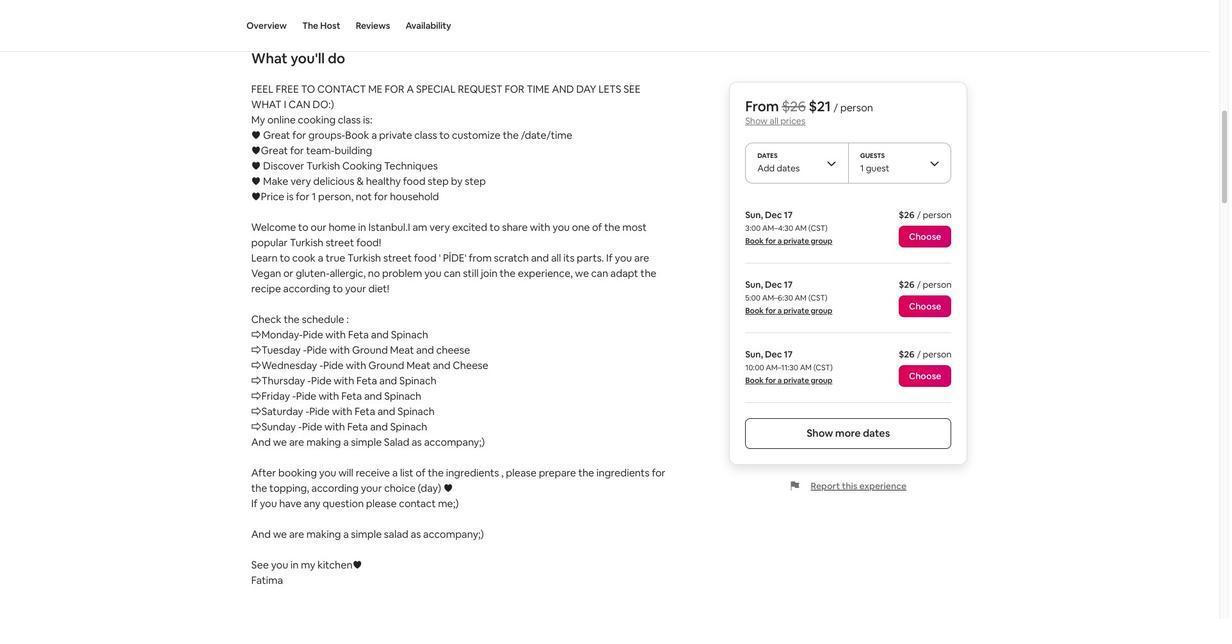 Task type: locate. For each thing, give the bounding box(es) containing it.
a inside sun, dec 17 3:00 am–4:30 am (cst) book for a private group
[[778, 236, 782, 247]]

very
[[291, 175, 311, 188], [430, 221, 450, 234]]

1 horizontal spatial in
[[358, 221, 366, 234]]

am–6:30
[[762, 293, 793, 304]]

2 vertical spatial are
[[289, 528, 304, 542]]

availability button
[[406, 0, 451, 51]]

show left prices on the right
[[745, 115, 768, 127]]

please right ,
[[506, 467, 537, 480]]

(cst) inside sun, dec 17 3:00 am–4:30 am (cst) book for a private group
[[809, 223, 828, 234]]

istanbul.i
[[369, 221, 410, 234]]

1 horizontal spatial can
[[591, 267, 608, 280]]

private down am–11:30
[[784, 376, 809, 386]]

17 up am–11:30
[[784, 349, 793, 361]]

(cst) for sun, dec 17 10:00 am–11:30 am (cst) book for a private group
[[814, 363, 833, 373]]

experience,
[[518, 267, 573, 280]]

online
[[267, 113, 296, 127]]

street
[[326, 236, 354, 250], [383, 252, 412, 265]]

if
[[606, 252, 613, 265], [251, 498, 258, 511]]

book inside sun, dec 17 5:00 am–6:30 am (cst) book for a private group
[[745, 306, 764, 316]]

/ inside "from $26 $21 / person show all prices"
[[834, 101, 838, 115]]

a inside feel free to contact me for a special request for time and day lets see what i can do:) my online cooking class is: ♥︎ great for groups-book a private class to customize the /date/time ♥︎great for team-building ♥︎ discover turkish cooking techniques ♥︎ make very delicious & healthy food step by step ♥︎price is for 1 person, not for household
[[372, 129, 377, 142]]

you inside the see you in my kitchen♥︎ fatima
[[271, 559, 288, 572]]

1 vertical spatial am
[[795, 293, 807, 304]]

sun, up '10:00'
[[745, 349, 763, 361]]

to up the or
[[280, 252, 290, 265]]

♥︎ down my
[[251, 129, 261, 142]]

0 vertical spatial all
[[770, 115, 779, 127]]

meat left "cheese"
[[407, 359, 431, 373]]

book inside sun, dec 17 10:00 am–11:30 am (cst) book for a private group
[[745, 376, 764, 386]]

1 vertical spatial dec
[[765, 279, 782, 291]]

0 vertical spatial as
[[412, 436, 422, 449]]

1 horizontal spatial for
[[505, 83, 525, 96]]

- right ⇨sunday at the left bottom of the page
[[298, 421, 302, 434]]

book up building in the top of the page
[[345, 129, 369, 142]]

1 vertical spatial class
[[415, 129, 437, 142]]

with inside welcome to our home in istanbul.i am very excited to share with you one of the most popular turkish street food! learn to cook a true turkish street food ' pi̇de' from scratch and all its parts. if you are vegan or gluten-allergic, no problem  you can still join the experience, we can adapt the recipe according to your diet!
[[530, 221, 551, 234]]

according up question
[[312, 482, 359, 496]]

1 simple from the top
[[351, 436, 382, 449]]

book inside sun, dec 17 3:00 am–4:30 am (cst) book for a private group
[[745, 236, 764, 247]]

⇨friday
[[251, 390, 290, 403]]

very up is
[[291, 175, 311, 188]]

$26 inside "from $26 $21 / person show all prices"
[[782, 97, 806, 115]]

0 vertical spatial show
[[745, 115, 768, 127]]

0 vertical spatial please
[[506, 467, 537, 480]]

diet!
[[369, 282, 390, 296]]

choose link for sun, dec 17 10:00 am–11:30 am (cst) book for a private group
[[899, 366, 952, 387]]

host
[[320, 20, 340, 31]]

meat left cheese at the left bottom of the page
[[390, 344, 414, 357]]

1 vertical spatial your
[[361, 482, 382, 496]]

1 vertical spatial are
[[289, 436, 304, 449]]

making up "will"
[[306, 436, 341, 449]]

true
[[326, 252, 345, 265]]

a down am–4:30 on the right top of page
[[778, 236, 782, 247]]

choose for sun, dec 17 5:00 am–6:30 am (cst) book for a private group
[[909, 301, 942, 312]]

1 vertical spatial if
[[251, 498, 258, 511]]

sun, up 3:00
[[745, 209, 763, 221]]

cook
[[292, 252, 316, 265]]

♥︎ up the me;)
[[443, 482, 453, 496]]

contact
[[318, 83, 366, 96]]

1 making from the top
[[306, 436, 341, 449]]

and down ⇨sunday at the left bottom of the page
[[251, 436, 271, 449]]

$26
[[782, 97, 806, 115], [899, 209, 915, 221], [899, 279, 915, 291], [899, 349, 915, 361]]

if inside after booking you will receive a list of the ingredients , please prepare the ingredients for the topping, according your choice (day) ♥︎ if you have any question please contact me;)
[[251, 498, 258, 511]]

group for sun, dec 17 3:00 am–4:30 am (cst) book for a private group
[[811, 236, 833, 247]]

any
[[304, 498, 321, 511]]

a down am–6:30
[[778, 306, 782, 316]]

1 vertical spatial dates
[[863, 427, 890, 441]]

private for sun, dec 17 3:00 am–4:30 am (cst) book for a private group
[[784, 236, 809, 247]]

0 vertical spatial food
[[403, 175, 426, 188]]

- right "⇨wednesday"
[[319, 359, 323, 373]]

and
[[531, 252, 549, 265], [371, 328, 389, 342], [416, 344, 434, 357], [433, 359, 451, 373], [379, 375, 397, 388], [364, 390, 382, 403], [378, 405, 395, 419], [370, 421, 388, 434]]

we down parts.
[[575, 267, 589, 280]]

private for sun, dec 17 5:00 am–6:30 am (cst) book for a private group
[[784, 306, 809, 316]]

are down have
[[289, 528, 304, 542]]

0 vertical spatial choose link
[[899, 226, 952, 248]]

1 choose link from the top
[[899, 226, 952, 248]]

the right prepare
[[578, 467, 594, 480]]

3 17 from the top
[[784, 349, 793, 361]]

17 for sun, dec 17 3:00 am–4:30 am (cst) book for a private group
[[784, 209, 793, 221]]

dates for show more dates
[[863, 427, 890, 441]]

we
[[575, 267, 589, 280], [273, 436, 287, 449], [273, 528, 287, 542]]

for left time
[[505, 83, 525, 96]]

in left "my"
[[291, 559, 299, 572]]

1 vertical spatial food
[[414, 252, 437, 265]]

1 vertical spatial (cst)
[[809, 293, 828, 304]]

turkish down "food!"
[[348, 252, 381, 265]]

17 up am–4:30 on the right top of page
[[784, 209, 793, 221]]

can down parts.
[[591, 267, 608, 280]]

1 horizontal spatial all
[[770, 115, 779, 127]]

private inside sun, dec 17 10:00 am–11:30 am (cst) book for a private group
[[784, 376, 809, 386]]

and
[[251, 436, 271, 449], [251, 528, 271, 542]]

accompany;)
[[424, 436, 485, 449], [423, 528, 484, 542]]

/
[[834, 101, 838, 115], [917, 209, 921, 221], [917, 279, 921, 291], [917, 349, 921, 361]]

1 horizontal spatial ingredients
[[597, 467, 650, 480]]

(cst) right am–4:30 on the right top of page
[[809, 223, 828, 234]]

check
[[251, 313, 282, 327]]

group
[[811, 236, 833, 247], [811, 306, 833, 316], [811, 376, 833, 386]]

0 horizontal spatial ingredients
[[446, 467, 499, 480]]

am right am–6:30
[[795, 293, 807, 304]]

the inside feel free to contact me for a special request for time and day lets see what i can do:) my online cooking class is: ♥︎ great for groups-book a private class to customize the /date/time ♥︎great for team-building ♥︎ discover turkish cooking techniques ♥︎ make very delicious & healthy food step by step ♥︎price is for 1 person, not for household
[[503, 129, 519, 142]]

1 horizontal spatial show
[[807, 427, 833, 441]]

3 group from the top
[[811, 376, 833, 386]]

sun, inside sun, dec 17 5:00 am–6:30 am (cst) book for a private group
[[745, 279, 763, 291]]

1 vertical spatial sun,
[[745, 279, 763, 291]]

2 for from the left
[[505, 83, 525, 96]]

0 horizontal spatial show
[[745, 115, 768, 127]]

are up adapt on the top of page
[[634, 252, 649, 265]]

1 vertical spatial and
[[251, 528, 271, 542]]

0 vertical spatial in
[[358, 221, 366, 234]]

0 vertical spatial group
[[811, 236, 833, 247]]

am inside sun, dec 17 5:00 am–6:30 am (cst) book for a private group
[[795, 293, 807, 304]]

1 step from the left
[[428, 175, 449, 188]]

1 left person,
[[312, 190, 316, 204]]

0 horizontal spatial for
[[385, 83, 404, 96]]

pi̇de'
[[443, 252, 467, 265]]

1 can from the left
[[444, 267, 461, 280]]

groups-
[[309, 129, 345, 142]]

of right list
[[416, 467, 426, 480]]

1 horizontal spatial please
[[506, 467, 537, 480]]

0 vertical spatial (cst)
[[809, 223, 828, 234]]

cheese
[[436, 344, 470, 357]]

1 vertical spatial $26 / person
[[899, 279, 952, 291]]

my
[[251, 113, 265, 127]]

3 choose link from the top
[[899, 366, 952, 387]]

please
[[506, 467, 537, 480], [366, 498, 397, 511]]

2 dec from the top
[[765, 279, 782, 291]]

2 vertical spatial turkish
[[348, 252, 381, 265]]

am inside sun, dec 17 3:00 am–4:30 am (cst) book for a private group
[[795, 223, 807, 234]]

to inside feel free to contact me for a special request for time and day lets see what i can do:) my online cooking class is: ♥︎ great for groups-book a private class to customize the /date/time ♥︎great for team-building ♥︎ discover turkish cooking techniques ♥︎ make very delicious & healthy food step by step ♥︎price is for 1 person, not for household
[[440, 129, 450, 142]]

you left "will"
[[319, 467, 336, 480]]

1 $26 / person from the top
[[899, 209, 952, 221]]

private inside sun, dec 17 3:00 am–4:30 am (cst) book for a private group
[[784, 236, 809, 247]]

a left list
[[392, 467, 398, 480]]

of inside after booking you will receive a list of the ingredients , please prepare the ingredients for the topping, according your choice (day) ♥︎ if you have any question please contact me;)
[[416, 467, 426, 480]]

and inside welcome to our home in istanbul.i am very excited to share with you one of the most popular turkish street food! learn to cook a true turkish street food ' pi̇de' from scratch and all its parts. if you are vegan or gluten-allergic, no problem  you can still join the experience, we can adapt the recipe according to your diet!
[[531, 252, 549, 265]]

class left the is:
[[338, 113, 361, 127]]

sun, up 5:00
[[745, 279, 763, 291]]

parts.
[[577, 252, 604, 265]]

dec up am–6:30
[[765, 279, 782, 291]]

meat
[[390, 344, 414, 357], [407, 359, 431, 373]]

customize
[[452, 129, 501, 142]]

adapt
[[611, 267, 638, 280]]

(cst) right am–11:30
[[814, 363, 833, 373]]

1 vertical spatial turkish
[[290, 236, 324, 250]]

person inside "from $26 $21 / person show all prices"
[[841, 101, 873, 115]]

dates right the more
[[863, 427, 890, 441]]

dec up am–11:30
[[765, 349, 782, 361]]

for
[[293, 129, 306, 142], [290, 144, 304, 157], [296, 190, 310, 204], [374, 190, 388, 204], [766, 236, 776, 247], [766, 306, 776, 316], [766, 376, 776, 386], [652, 467, 666, 480]]

1 horizontal spatial dates
[[863, 427, 890, 441]]

book
[[345, 129, 369, 142], [745, 236, 764, 247], [745, 306, 764, 316], [745, 376, 764, 386]]

$26 for sun, dec 17 3:00 am–4:30 am (cst) book for a private group
[[899, 209, 915, 221]]

2 group from the top
[[811, 306, 833, 316]]

0 horizontal spatial class
[[338, 113, 361, 127]]

private inside feel free to contact me for a special request for time and day lets see what i can do:) my online cooking class is: ♥︎ great for groups-book a private class to customize the /date/time ♥︎great for team-building ♥︎ discover turkish cooking techniques ♥︎ make very delicious & healthy food step by step ♥︎price is for 1 person, not for household
[[379, 129, 412, 142]]

to
[[440, 129, 450, 142], [298, 221, 309, 234], [490, 221, 500, 234], [280, 252, 290, 265], [333, 282, 343, 296]]

1 vertical spatial book for a private group link
[[745, 306, 833, 316]]

(cst) inside sun, dec 17 5:00 am–6:30 am (cst) book for a private group
[[809, 293, 828, 304]]

0 vertical spatial simple
[[351, 436, 382, 449]]

1 horizontal spatial if
[[606, 252, 613, 265]]

of right one
[[592, 221, 602, 234]]

see you in my kitchen♥︎ fatima
[[251, 559, 362, 588]]

2 vertical spatial sun,
[[745, 349, 763, 361]]

sun, for sun, dec 17 3:00 am–4:30 am (cst) book for a private group
[[745, 209, 763, 221]]

1 left guest
[[861, 163, 864, 174]]

1 vertical spatial very
[[430, 221, 450, 234]]

1 vertical spatial 1
[[312, 190, 316, 204]]

excited
[[452, 221, 487, 234]]

you right 'see'
[[271, 559, 288, 572]]

group inside sun, dec 17 5:00 am–6:30 am (cst) book for a private group
[[811, 306, 833, 316]]

show more dates link
[[745, 419, 952, 450]]

home
[[329, 221, 356, 234]]

-
[[303, 344, 307, 357], [319, 359, 323, 373], [307, 375, 311, 388], [292, 390, 296, 403], [306, 405, 309, 419], [298, 421, 302, 434]]

a left true at the top of page
[[318, 252, 323, 265]]

0 vertical spatial dec
[[765, 209, 782, 221]]

0 horizontal spatial street
[[326, 236, 354, 250]]

1 dec from the top
[[765, 209, 782, 221]]

dec inside sun, dec 17 10:00 am–11:30 am (cst) book for a private group
[[765, 349, 782, 361]]

2 vertical spatial choose link
[[899, 366, 952, 387]]

from $26 $21 / person show all prices
[[745, 97, 873, 127]]

group for sun, dec 17 5:00 am–6:30 am (cst) book for a private group
[[811, 306, 833, 316]]

2 choose from the top
[[909, 301, 942, 312]]

1 17 from the top
[[784, 209, 793, 221]]

very right am
[[430, 221, 450, 234]]

private
[[379, 129, 412, 142], [784, 236, 809, 247], [784, 306, 809, 316], [784, 376, 809, 386]]

♥︎
[[251, 129, 261, 142], [251, 159, 261, 173], [251, 175, 261, 188], [443, 482, 453, 496]]

a inside sun, dec 17 10:00 am–11:30 am (cst) book for a private group
[[778, 376, 782, 386]]

group inside sun, dec 17 10:00 am–11:30 am (cst) book for a private group
[[811, 376, 833, 386]]

0 vertical spatial $26 / person
[[899, 209, 952, 221]]

of inside welcome to our home in istanbul.i am very excited to share with you one of the most popular turkish street food! learn to cook a true turkish street food ' pi̇de' from scratch and all its parts. if you are vegan or gluten-allergic, no problem  you can still join the experience, we can adapt the recipe according to your diet!
[[592, 221, 602, 234]]

$26 / person
[[899, 209, 952, 221], [899, 279, 952, 291], [899, 349, 952, 361]]

and inside check the schedule : ⇨monday-pide with feta and spinach ⇨tuesday -pide with ground meat and cheese ⇨wednesday -pide with ground meat and cheese ⇨thursday -pide with feta and spinach ⇨friday -pide with feta and spinach ⇨saturday -pide with feta and spinach ⇨sunday -pide with feta and spinach and we are making a simple salad as accompany;)
[[251, 436, 271, 449]]

1 vertical spatial group
[[811, 306, 833, 316]]

2 17 from the top
[[784, 279, 793, 291]]

check the schedule : ⇨monday-pide with feta and spinach ⇨tuesday -pide with ground meat and cheese ⇨wednesday -pide with ground meat and cheese ⇨thursday -pide with feta and spinach ⇨friday -pide with feta and spinach ⇨saturday -pide with feta and spinach ⇨sunday -pide with feta and spinach and we are making a simple salad as accompany;)
[[251, 313, 489, 449]]

sun, dec 17 10:00 am–11:30 am (cst) book for a private group
[[745, 349, 833, 386]]

person for sun, dec 17 3:00 am–4:30 am (cst) book for a private group
[[923, 209, 952, 221]]

food up household
[[403, 175, 426, 188]]

book for sun, dec 17 3:00 am–4:30 am (cst) book for a private group
[[745, 236, 764, 247]]

2 $26 / person from the top
[[899, 279, 952, 291]]

we inside check the schedule : ⇨monday-pide with feta and spinach ⇨tuesday -pide with ground meat and cheese ⇨wednesday -pide with ground meat and cheese ⇨thursday -pide with feta and spinach ⇨friday -pide with feta and spinach ⇨saturday -pide with feta and spinach ⇨sunday -pide with feta and spinach and we are making a simple salad as accompany;)
[[273, 436, 287, 449]]

dec inside sun, dec 17 5:00 am–6:30 am (cst) book for a private group
[[765, 279, 782, 291]]

private down am–4:30 on the right top of page
[[784, 236, 809, 247]]

food
[[403, 175, 426, 188], [414, 252, 437, 265]]

2 vertical spatial am
[[800, 363, 812, 373]]

1 vertical spatial choose
[[909, 301, 942, 312]]

0 horizontal spatial very
[[291, 175, 311, 188]]

we down ⇨sunday at the left bottom of the page
[[273, 436, 287, 449]]

what you'll do
[[251, 49, 345, 67]]

can
[[444, 267, 461, 280], [591, 267, 608, 280]]

0 vertical spatial if
[[606, 252, 613, 265]]

0 vertical spatial book for a private group link
[[745, 236, 833, 247]]

2 ingredients from the left
[[597, 467, 650, 480]]

0 vertical spatial sun,
[[745, 209, 763, 221]]

the down after
[[251, 482, 267, 496]]

1 choose from the top
[[909, 231, 942, 243]]

the inside check the schedule : ⇨monday-pide with feta and spinach ⇨tuesday -pide with ground meat and cheese ⇨wednesday -pide with ground meat and cheese ⇨thursday -pide with feta and spinach ⇨friday -pide with feta and spinach ⇨saturday -pide with feta and spinach ⇨sunday -pide with feta and spinach and we are making a simple salad as accompany;)
[[284, 313, 300, 327]]

reviews button
[[356, 0, 390, 51]]

dates right add
[[777, 163, 800, 174]]

5:00
[[745, 293, 761, 304]]

making down any
[[306, 528, 341, 542]]

book down '10:00'
[[745, 376, 764, 386]]

prices
[[781, 115, 806, 127]]

1 vertical spatial show
[[807, 427, 833, 441]]

have
[[279, 498, 302, 511]]

as inside check the schedule : ⇨monday-pide with feta and spinach ⇨tuesday -pide with ground meat and cheese ⇨wednesday -pide with ground meat and cheese ⇨thursday -pide with feta and spinach ⇨friday -pide with feta and spinach ⇨saturday -pide with feta and spinach ⇨sunday -pide with feta and spinach and we are making a simple salad as accompany;)
[[412, 436, 422, 449]]

very inside welcome to our home in istanbul.i am very excited to share with you one of the most popular turkish street food! learn to cook a true turkish street food ' pi̇de' from scratch and all its parts. if you are vegan or gluten-allergic, no problem  you can still join the experience, we can adapt the recipe according to your diet!
[[430, 221, 450, 234]]

2 choose link from the top
[[899, 296, 952, 318]]

your down allergic,
[[345, 282, 366, 296]]

for inside sun, dec 17 3:00 am–4:30 am (cst) book for a private group
[[766, 236, 776, 247]]

in
[[358, 221, 366, 234], [291, 559, 299, 572]]

a inside welcome to our home in istanbul.i am very excited to share with you one of the most popular turkish street food! learn to cook a true turkish street food ' pi̇de' from scratch and all its parts. if you are vegan or gluten-allergic, no problem  you can still join the experience, we can adapt the recipe according to your diet!
[[318, 252, 323, 265]]

$26 / person for sun, dec 17 3:00 am–4:30 am (cst) book for a private group
[[899, 209, 952, 221]]

if inside welcome to our home in istanbul.i am very excited to share with you one of the most popular turkish street food! learn to cook a true turkish street food ' pi̇de' from scratch and all its parts. if you are vegan or gluten-allergic, no problem  you can still join the experience, we can adapt the recipe according to your diet!
[[606, 252, 613, 265]]

1 and from the top
[[251, 436, 271, 449]]

0 vertical spatial your
[[345, 282, 366, 296]]

a inside after booking you will receive a list of the ingredients , please prepare the ingredients for the topping, according your choice (day) ♥︎ if you have any question please contact me;)
[[392, 467, 398, 480]]

0 horizontal spatial if
[[251, 498, 258, 511]]

1 vertical spatial of
[[416, 467, 426, 480]]

food left '
[[414, 252, 437, 265]]

1 vertical spatial we
[[273, 436, 287, 449]]

step left the "by"
[[428, 175, 449, 188]]

3 sun, from the top
[[745, 349, 763, 361]]

dec inside sun, dec 17 3:00 am–4:30 am (cst) book for a private group
[[765, 209, 782, 221]]

show left the more
[[807, 427, 833, 441]]

(cst) right am–6:30
[[809, 293, 828, 304]]

the down scratch at left top
[[500, 267, 516, 280]]

accompany;) down the me;)
[[423, 528, 484, 542]]

1 inside feel free to contact me for a special request for time and day lets see what i can do:) my online cooking class is: ♥︎ great for groups-book a private class to customize the /date/time ♥︎great for team-building ♥︎ discover turkish cooking techniques ♥︎ make very delicious & healthy food step by step ♥︎price is for 1 person, not for household
[[312, 190, 316, 204]]

we down have
[[273, 528, 287, 542]]

in up "food!"
[[358, 221, 366, 234]]

report this experience
[[811, 481, 907, 492]]

♥︎ inside after booking you will receive a list of the ingredients , please prepare the ingredients for the topping, according your choice (day) ♥︎ if you have any question please contact me;)
[[443, 482, 453, 496]]

2 vertical spatial book for a private group link
[[745, 376, 833, 386]]

3 dec from the top
[[765, 349, 782, 361]]

1 horizontal spatial 1
[[861, 163, 864, 174]]

/date/time
[[521, 129, 573, 142]]

0 vertical spatial choose
[[909, 231, 942, 243]]

1 vertical spatial making
[[306, 528, 341, 542]]

dates inside the dates add dates
[[777, 163, 800, 174]]

17 inside sun, dec 17 5:00 am–6:30 am (cst) book for a private group
[[784, 279, 793, 291]]

0 vertical spatial am
[[795, 223, 807, 234]]

- down "⇨wednesday"
[[307, 375, 311, 388]]

1 horizontal spatial very
[[430, 221, 450, 234]]

(cst) inside sun, dec 17 10:00 am–11:30 am (cst) book for a private group
[[814, 363, 833, 373]]

1 vertical spatial 17
[[784, 279, 793, 291]]

1 vertical spatial simple
[[351, 528, 382, 542]]

1
[[861, 163, 864, 174], [312, 190, 316, 204]]

am right am–4:30 on the right top of page
[[795, 223, 807, 234]]

17 inside sun, dec 17 10:00 am–11:30 am (cst) book for a private group
[[784, 349, 793, 361]]

the right adapt on the top of page
[[641, 267, 657, 280]]

1 group from the top
[[811, 236, 833, 247]]

0 vertical spatial making
[[306, 436, 341, 449]]

sun, inside sun, dec 17 10:00 am–11:30 am (cst) book for a private group
[[745, 349, 763, 361]]

group inside sun, dec 17 3:00 am–4:30 am (cst) book for a private group
[[811, 236, 833, 247]]

0 vertical spatial according
[[283, 282, 331, 296]]

simple
[[351, 436, 382, 449], [351, 528, 382, 542]]

dec up am–4:30 on the right top of page
[[765, 209, 782, 221]]

$26 for sun, dec 17 5:00 am–6:30 am (cst) book for a private group
[[899, 279, 915, 291]]

for inside sun, dec 17 5:00 am–6:30 am (cst) book for a private group
[[766, 306, 776, 316]]

overview
[[247, 20, 287, 31]]

will
[[339, 467, 354, 480]]

private inside sun, dec 17 5:00 am–6:30 am (cst) book for a private group
[[784, 306, 809, 316]]

schedule
[[302, 313, 344, 327]]

are
[[634, 252, 649, 265], [289, 436, 304, 449], [289, 528, 304, 542]]

1 horizontal spatial step
[[465, 175, 486, 188]]

after
[[251, 467, 276, 480]]

0 vertical spatial 17
[[784, 209, 793, 221]]

3 $26 / person from the top
[[899, 349, 952, 361]]

according
[[283, 282, 331, 296], [312, 482, 359, 496]]

2 vertical spatial dec
[[765, 349, 782, 361]]

0 horizontal spatial can
[[444, 267, 461, 280]]

turkish down the team-
[[307, 159, 340, 173]]

1 vertical spatial all
[[551, 252, 561, 265]]

sun, dec 17 5:00 am–6:30 am (cst) book for a private group
[[745, 279, 833, 316]]

class up the techniques
[[415, 129, 437, 142]]

cheese
[[453, 359, 489, 373]]

2 vertical spatial group
[[811, 376, 833, 386]]

0 vertical spatial ground
[[352, 344, 388, 357]]

for left a
[[385, 83, 404, 96]]

0 horizontal spatial 1
[[312, 190, 316, 204]]

0 vertical spatial we
[[575, 267, 589, 280]]

if right parts.
[[606, 252, 613, 265]]

2 book for a private group link from the top
[[745, 306, 833, 316]]

ingredients
[[446, 467, 499, 480], [597, 467, 650, 480]]

you down '
[[424, 267, 442, 280]]

0 vertical spatial class
[[338, 113, 361, 127]]

food inside feel free to contact me for a special request for time and day lets see what i can do:) my online cooking class is: ♥︎ great for groups-book a private class to customize the /date/time ♥︎great for team-building ♥︎ discover turkish cooking techniques ♥︎ make very delicious & healthy food step by step ♥︎price is for 1 person, not for household
[[403, 175, 426, 188]]

a down am–11:30
[[778, 376, 782, 386]]

0 vertical spatial of
[[592, 221, 602, 234]]

are down ⇨sunday at the left bottom of the page
[[289, 436, 304, 449]]

book for a private group link down am–6:30
[[745, 306, 833, 316]]

1 sun, from the top
[[745, 209, 763, 221]]

can down pi̇de'
[[444, 267, 461, 280]]

please down choice in the left bottom of the page
[[366, 498, 397, 511]]

choose link for sun, dec 17 5:00 am–6:30 am (cst) book for a private group
[[899, 296, 952, 318]]

0 horizontal spatial all
[[551, 252, 561, 265]]

are inside welcome to our home in istanbul.i am very excited to share with you one of the most popular turkish street food! learn to cook a true turkish street food ' pi̇de' from scratch and all its parts. if you are vegan or gluten-allergic, no problem  you can still join the experience, we can adapt the recipe according to your diet!
[[634, 252, 649, 265]]

your
[[345, 282, 366, 296], [361, 482, 382, 496]]

3 book for a private group link from the top
[[745, 376, 833, 386]]

you left have
[[260, 498, 277, 511]]

accompany;) up after booking you will receive a list of the ingredients , please prepare the ingredients for the topping, according your choice (day) ♥︎ if you have any question please contact me;)
[[424, 436, 485, 449]]

0 vertical spatial 1
[[861, 163, 864, 174]]

group for sun, dec 17 10:00 am–11:30 am (cst) book for a private group
[[811, 376, 833, 386]]

class
[[338, 113, 361, 127], [415, 129, 437, 142]]

person for sun, dec 17 5:00 am–6:30 am (cst) book for a private group
[[923, 279, 952, 291]]

dec for sun, dec 17 10:00 am–11:30 am (cst) book for a private group
[[765, 349, 782, 361]]

3 choose from the top
[[909, 371, 942, 382]]

a up "will"
[[343, 436, 349, 449]]

street up problem
[[383, 252, 412, 265]]

report this experience button
[[790, 481, 907, 492]]

private for sun, dec 17 10:00 am–11:30 am (cst) book for a private group
[[784, 376, 809, 386]]

show all prices button
[[745, 115, 806, 127]]

request
[[458, 83, 503, 96]]

street down home
[[326, 236, 354, 250]]

1 ingredients from the left
[[446, 467, 499, 480]]

a down the is:
[[372, 129, 377, 142]]

to left our
[[298, 221, 309, 234]]

♥︎ down ♥︎great
[[251, 159, 261, 173]]

salad
[[384, 528, 409, 542]]

all left prices on the right
[[770, 115, 779, 127]]

and up 'see'
[[251, 528, 271, 542]]

choose
[[909, 231, 942, 243], [909, 301, 942, 312], [909, 371, 942, 382]]

show more dates
[[807, 427, 890, 441]]

am
[[795, 223, 807, 234], [795, 293, 807, 304], [800, 363, 812, 373]]

share
[[502, 221, 528, 234]]

book for sun, dec 17 5:00 am–6:30 am (cst) book for a private group
[[745, 306, 764, 316]]

17 inside sun, dec 17 3:00 am–4:30 am (cst) book for a private group
[[784, 209, 793, 221]]

0 vertical spatial and
[[251, 436, 271, 449]]

do:)
[[313, 98, 334, 111]]

2 sun, from the top
[[745, 279, 763, 291]]

the right customize on the top left
[[503, 129, 519, 142]]

0 vertical spatial very
[[291, 175, 311, 188]]

sun, for sun, dec 17 10:00 am–11:30 am (cst) book for a private group
[[745, 349, 763, 361]]

0 vertical spatial are
[[634, 252, 649, 265]]

sun, inside sun, dec 17 3:00 am–4:30 am (cst) book for a private group
[[745, 209, 763, 221]]

am inside sun, dec 17 10:00 am–11:30 am (cst) book for a private group
[[800, 363, 812, 373]]

17 up am–6:30
[[784, 279, 793, 291]]

step right the "by"
[[465, 175, 486, 188]]

0 vertical spatial turkish
[[307, 159, 340, 173]]

guests 1 guest
[[861, 152, 890, 174]]

the up ⇨monday-
[[284, 313, 300, 327]]

1 vertical spatial choose link
[[899, 296, 952, 318]]

building
[[335, 144, 372, 157]]

2 vertical spatial 17
[[784, 349, 793, 361]]

food!
[[356, 236, 381, 250]]

0 horizontal spatial dates
[[777, 163, 800, 174]]

2 vertical spatial $26 / person
[[899, 349, 952, 361]]

0 horizontal spatial please
[[366, 498, 397, 511]]

according down gluten-
[[283, 282, 331, 296]]

0 vertical spatial dates
[[777, 163, 800, 174]]

recipe
[[251, 282, 281, 296]]

private down am–6:30
[[784, 306, 809, 316]]

1 book for a private group link from the top
[[745, 236, 833, 247]]

,
[[501, 467, 504, 480]]



Task type: describe. For each thing, give the bounding box(es) containing it.
1 for from the left
[[385, 83, 404, 96]]

according inside welcome to our home in istanbul.i am very excited to share with you one of the most popular turkish street food! learn to cook a true turkish street food ' pi̇de' from scratch and all its parts. if you are vegan or gluten-allergic, no problem  you can still join the experience, we can adapt the recipe according to your diet!
[[283, 282, 331, 296]]

am for sun, dec 17 10:00 am–11:30 am (cst) book for a private group
[[800, 363, 812, 373]]

to
[[301, 83, 315, 96]]

2 vertical spatial we
[[273, 528, 287, 542]]

1 vertical spatial meat
[[407, 359, 431, 373]]

welcome to our home in istanbul.i am very excited to share with you one of the most popular turkish street food! learn to cook a true turkish street food ' pi̇de' from scratch and all its parts. if you are vegan or gluten-allergic, no problem  you can still join the experience, we can adapt the recipe according to your diet!
[[251, 221, 657, 296]]

cooking
[[342, 159, 382, 173]]

17 for sun, dec 17 10:00 am–11:30 am (cst) book for a private group
[[784, 349, 793, 361]]

choice
[[384, 482, 416, 496]]

dec for sun, dec 17 3:00 am–4:30 am (cst) book for a private group
[[765, 209, 782, 221]]

2 can from the left
[[591, 267, 608, 280]]

♥︎ up the ♥︎price at the top left
[[251, 175, 261, 188]]

you'll
[[291, 49, 325, 67]]

1 vertical spatial street
[[383, 252, 412, 265]]

to left share
[[490, 221, 500, 234]]

all inside welcome to our home in istanbul.i am very excited to share with you one of the most popular turkish street food! learn to cook a true turkish street food ' pi̇de' from scratch and all its parts. if you are vegan or gluten-allergic, no problem  you can still join the experience, we can adapt the recipe according to your diet!
[[551, 252, 561, 265]]

book for sun, dec 17 10:00 am–11:30 am (cst) book for a private group
[[745, 376, 764, 386]]

see
[[624, 83, 641, 96]]

scratch
[[494, 252, 529, 265]]

2 step from the left
[[465, 175, 486, 188]]

according inside after booking you will receive a list of the ingredients , please prepare the ingredients for the topping, according your choice (day) ♥︎ if you have any question please contact me;)
[[312, 482, 359, 496]]

add
[[758, 163, 775, 174]]

do
[[328, 49, 345, 67]]

$26 for sun, dec 17 10:00 am–11:30 am (cst) book for a private group
[[899, 349, 915, 361]]

$21
[[809, 97, 831, 115]]

am–11:30
[[766, 363, 799, 373]]

all inside "from $26 $21 / person show all prices"
[[770, 115, 779, 127]]

feel
[[251, 83, 274, 96]]

⇨monday-
[[251, 328, 303, 342]]

simple inside check the schedule : ⇨monday-pide with feta and spinach ⇨tuesday -pide with ground meat and cheese ⇨wednesday -pide with ground meat and cheese ⇨thursday -pide with feta and spinach ⇨friday -pide with feta and spinach ⇨saturday -pide with feta and spinach ⇨sunday -pide with feta and spinach and we are making a simple salad as accompany;)
[[351, 436, 382, 449]]

1 vertical spatial ground
[[369, 359, 404, 373]]

lets
[[599, 83, 621, 96]]

welcome
[[251, 221, 296, 234]]

- right ⇨saturday
[[306, 405, 309, 419]]

17 for sun, dec 17 5:00 am–6:30 am (cst) book for a private group
[[784, 279, 793, 291]]

making inside check the schedule : ⇨monday-pide with feta and spinach ⇨tuesday -pide with ground meat and cheese ⇨wednesday -pide with ground meat and cheese ⇨thursday -pide with feta and spinach ⇨friday -pide with feta and spinach ⇨saturday -pide with feta and spinach ⇨sunday -pide with feta and spinach and we are making a simple salad as accompany;)
[[306, 436, 341, 449]]

a down question
[[343, 528, 349, 542]]

turkish inside feel free to contact me for a special request for time and day lets see what i can do:) my online cooking class is: ♥︎ great for groups-book a private class to customize the /date/time ♥︎great for team-building ♥︎ discover turkish cooking techniques ♥︎ make very delicious & healthy food step by step ♥︎price is for 1 person, not for household
[[307, 159, 340, 173]]

your inside after booking you will receive a list of the ingredients , please prepare the ingredients for the topping, according your choice (day) ♥︎ if you have any question please contact me;)
[[361, 482, 382, 496]]

what
[[251, 98, 282, 111]]

vegan
[[251, 267, 281, 280]]

guest
[[866, 163, 890, 174]]

:
[[347, 313, 349, 327]]

choose for sun, dec 17 3:00 am–4:30 am (cst) book for a private group
[[909, 231, 942, 243]]

by
[[451, 175, 463, 188]]

am for sun, dec 17 5:00 am–6:30 am (cst) book for a private group
[[795, 293, 807, 304]]

$26 / person for sun, dec 17 5:00 am–6:30 am (cst) book for a private group
[[899, 279, 952, 291]]

allergic,
[[330, 267, 366, 280]]

1 vertical spatial as
[[411, 528, 421, 542]]

⇨wednesday
[[251, 359, 317, 373]]

contact
[[399, 498, 436, 511]]

the left most
[[604, 221, 620, 234]]

1 vertical spatial please
[[366, 498, 397, 511]]

a inside sun, dec 17 5:00 am–6:30 am (cst) book for a private group
[[778, 306, 782, 316]]

in inside the see you in my kitchen♥︎ fatima
[[291, 559, 299, 572]]

time
[[527, 83, 550, 96]]

after booking you will receive a list of the ingredients , please prepare the ingredients for the topping, according your choice (day) ♥︎ if you have any question please contact me;)
[[251, 467, 666, 511]]

- up "⇨wednesday"
[[303, 344, 307, 357]]

and
[[552, 83, 574, 96]]

choose for sun, dec 17 10:00 am–11:30 am (cst) book for a private group
[[909, 371, 942, 382]]

your inside welcome to our home in istanbul.i am very excited to share with you one of the most popular turkish street food! learn to cook a true turkish street food ' pi̇de' from scratch and all its parts. if you are vegan or gluten-allergic, no problem  you can still join the experience, we can adapt the recipe according to your diet!
[[345, 282, 366, 296]]

⇨thursday
[[251, 375, 305, 388]]

to down allergic,
[[333, 282, 343, 296]]

you left one
[[553, 221, 570, 234]]

discover
[[263, 159, 304, 173]]

food inside welcome to our home in istanbul.i am very excited to share with you one of the most popular turkish street food! learn to cook a true turkish street food ' pi̇de' from scratch and all its parts. if you are vegan or gluten-allergic, no problem  you can still join the experience, we can adapt the recipe according to your diet!
[[414, 252, 437, 265]]

popular
[[251, 236, 288, 250]]

(cst) for sun, dec 17 5:00 am–6:30 am (cst) book for a private group
[[809, 293, 828, 304]]

sun, for sun, dec 17 5:00 am–6:30 am (cst) book for a private group
[[745, 279, 763, 291]]

2 simple from the top
[[351, 528, 382, 542]]

one
[[572, 221, 590, 234]]

for inside after booking you will receive a list of the ingredients , please prepare the ingredients for the topping, according your choice (day) ♥︎ if you have any question please contact me;)
[[652, 467, 666, 480]]

our
[[311, 221, 327, 234]]

the
[[302, 20, 318, 31]]

or
[[284, 267, 294, 280]]

kitchen♥︎
[[318, 559, 362, 572]]

we inside welcome to our home in istanbul.i am very excited to share with you one of the most popular turkish street food! learn to cook a true turkish street food ' pi̇de' from scratch and all its parts. if you are vegan or gluten-allergic, no problem  you can still join the experience, we can adapt the recipe according to your diet!
[[575, 267, 589, 280]]

person for sun, dec 17 10:00 am–11:30 am (cst) book for a private group
[[923, 349, 952, 361]]

$26 / person for sun, dec 17 10:00 am–11:30 am (cst) book for a private group
[[899, 349, 952, 361]]

/ for sun, dec 17 5:00 am–6:30 am (cst) book for a private group
[[917, 279, 921, 291]]

2 making from the top
[[306, 528, 341, 542]]

see
[[251, 559, 269, 572]]

delicious
[[313, 175, 355, 188]]

i
[[284, 98, 286, 111]]

book for a private group link for sun, dec 17 10:00 am–11:30 am (cst) book for a private group
[[745, 376, 833, 386]]

you up adapt on the top of page
[[615, 252, 632, 265]]

for inside sun, dec 17 10:00 am–11:30 am (cst) book for a private group
[[766, 376, 776, 386]]

1 horizontal spatial class
[[415, 129, 437, 142]]

most
[[623, 221, 647, 234]]

the host button
[[302, 0, 340, 51]]

0 vertical spatial street
[[326, 236, 354, 250]]

learn
[[251, 252, 278, 265]]

very inside feel free to contact me for a special request for time and day lets see what i can do:) my online cooking class is: ♥︎ great for groups-book a private class to customize the /date/time ♥︎great for team-building ♥︎ discover turkish cooking techniques ♥︎ make very delicious & healthy food step by step ♥︎price is for 1 person, not for household
[[291, 175, 311, 188]]

book for a private group link for sun, dec 17 3:00 am–4:30 am (cst) book for a private group
[[745, 236, 833, 247]]

dates for dates add dates
[[777, 163, 800, 174]]

great
[[263, 129, 290, 142]]

is:
[[363, 113, 372, 127]]

♥︎great
[[251, 144, 288, 157]]

accompany;) inside check the schedule : ⇨monday-pide with feta and spinach ⇨tuesday -pide with ground meat and cheese ⇨wednesday -pide with ground meat and cheese ⇨thursday -pide with feta and spinach ⇨friday -pide with feta and spinach ⇨saturday -pide with feta and spinach ⇨sunday -pide with feta and spinach and we are making a simple salad as accompany;)
[[424, 436, 485, 449]]

this
[[842, 481, 858, 492]]

not
[[356, 190, 372, 204]]

1 vertical spatial accompany;)
[[423, 528, 484, 542]]

is
[[287, 190, 294, 204]]

♥︎price
[[251, 190, 284, 204]]

in inside welcome to our home in istanbul.i am very excited to share with you one of the most popular turkish street food! learn to cook a true turkish street food ' pi̇de' from scratch and all its parts. if you are vegan or gluten-allergic, no problem  you can still join the experience, we can adapt the recipe according to your diet!
[[358, 221, 366, 234]]

a inside check the schedule : ⇨monday-pide with feta and spinach ⇨tuesday -pide with ground meat and cheese ⇨wednesday -pide with ground meat and cheese ⇨thursday -pide with feta and spinach ⇨friday -pide with feta and spinach ⇨saturday -pide with feta and spinach ⇨sunday -pide with feta and spinach and we are making a simple salad as accompany;)
[[343, 436, 349, 449]]

household
[[390, 190, 439, 204]]

0 vertical spatial meat
[[390, 344, 414, 357]]

(day)
[[418, 482, 441, 496]]

guests
[[861, 152, 885, 160]]

me
[[368, 83, 383, 96]]

⇨saturday
[[251, 405, 303, 419]]

team-
[[306, 144, 335, 157]]

healthy
[[366, 175, 401, 188]]

dec for sun, dec 17 5:00 am–6:30 am (cst) book for a private group
[[765, 279, 782, 291]]

/ for sun, dec 17 3:00 am–4:30 am (cst) book for a private group
[[917, 209, 921, 221]]

are inside check the schedule : ⇨monday-pide with feta and spinach ⇨tuesday -pide with ground meat and cheese ⇨wednesday -pide with ground meat and cheese ⇨thursday -pide with feta and spinach ⇨friday -pide with feta and spinach ⇨saturday -pide with feta and spinach ⇨sunday -pide with feta and spinach and we are making a simple salad as accompany;)
[[289, 436, 304, 449]]

&
[[357, 175, 364, 188]]

show inside "from $26 $21 / person show all prices"
[[745, 115, 768, 127]]

still
[[463, 267, 479, 280]]

join
[[481, 267, 498, 280]]

⇨sunday
[[251, 421, 296, 434]]

dates
[[758, 152, 778, 160]]

'
[[439, 252, 441, 265]]

/ for sun, dec 17 10:00 am–11:30 am (cst) book for a private group
[[917, 349, 921, 361]]

dates add dates
[[758, 152, 800, 174]]

prepare
[[539, 467, 576, 480]]

book for a private group link for sun, dec 17 5:00 am–6:30 am (cst) book for a private group
[[745, 306, 833, 316]]

2 and from the top
[[251, 528, 271, 542]]

booking
[[278, 467, 317, 480]]

day
[[576, 83, 596, 96]]

am for sun, dec 17 3:00 am–4:30 am (cst) book for a private group
[[795, 223, 807, 234]]

and we are making a simple salad as accompany;)
[[251, 528, 484, 542]]

the up (day) at the bottom left of page
[[428, 467, 444, 480]]

from
[[745, 97, 779, 115]]

overview button
[[247, 0, 287, 51]]

book inside feel free to contact me for a special request for time and day lets see what i can do:) my online cooking class is: ♥︎ great for groups-book a private class to customize the /date/time ♥︎great for team-building ♥︎ discover turkish cooking techniques ♥︎ make very delicious & healthy food step by step ♥︎price is for 1 person, not for household
[[345, 129, 369, 142]]

sun, dec 17 3:00 am–4:30 am (cst) book for a private group
[[745, 209, 833, 247]]

special
[[416, 83, 456, 96]]

choose link for sun, dec 17 3:00 am–4:30 am (cst) book for a private group
[[899, 226, 952, 248]]

- down "⇨thursday"
[[292, 390, 296, 403]]

⇨tuesday
[[251, 344, 301, 357]]

1 inside "guests 1 guest"
[[861, 163, 864, 174]]

list
[[400, 467, 414, 480]]

(cst) for sun, dec 17 3:00 am–4:30 am (cst) book for a private group
[[809, 223, 828, 234]]

me;)
[[438, 498, 459, 511]]

make
[[263, 175, 288, 188]]

feel free to contact me for a special request for time and day lets see what i can do:) my online cooking class is: ♥︎ great for groups-book a private class to customize the /date/time ♥︎great for team-building ♥︎ discover turkish cooking techniques ♥︎ make very delicious & healthy food step by step ♥︎price is for 1 person, not for household
[[251, 83, 641, 204]]



Task type: vqa. For each thing, say whether or not it's contained in the screenshot.
the rightmost 4.96
no



